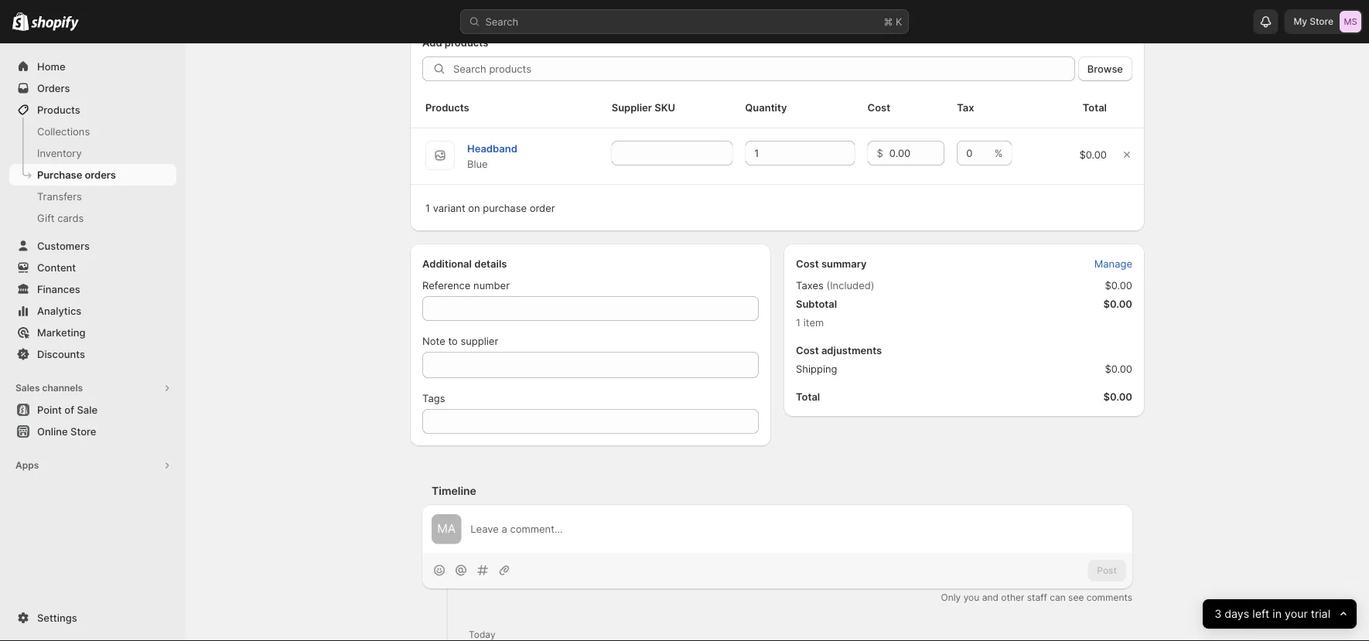 Task type: vqa. For each thing, say whether or not it's contained in the screenshot.
Dialog
no



Task type: describe. For each thing, give the bounding box(es) containing it.
taxes (included)
[[796, 279, 875, 291]]

additional details
[[423, 258, 507, 270]]

browse
[[1088, 63, 1124, 75]]

avatar with initials m a image
[[432, 515, 462, 544]]

sales channels button
[[9, 378, 176, 399]]

online store link
[[9, 421, 176, 443]]

$
[[877, 147, 884, 159]]

on
[[468, 202, 480, 214]]

sale
[[77, 404, 98, 416]]

settings
[[37, 612, 77, 624]]

of
[[64, 404, 74, 416]]

point
[[37, 404, 62, 416]]

number
[[474, 279, 510, 291]]

% text field
[[958, 141, 992, 166]]

headband
[[468, 142, 518, 154]]

details
[[475, 258, 507, 270]]

apps
[[15, 460, 39, 471]]

left
[[1253, 608, 1270, 621]]

variant
[[433, 202, 466, 214]]

trial
[[1312, 608, 1331, 621]]

reference number
[[423, 279, 510, 291]]

1 horizontal spatial total
[[1083, 101, 1108, 113]]

add
[[423, 36, 442, 48]]

search
[[486, 15, 519, 27]]

0 horizontal spatial products
[[37, 104, 80, 116]]

3
[[1215, 608, 1222, 621]]

point of sale
[[37, 404, 98, 416]]

manage
[[1095, 258, 1133, 270]]

orders
[[85, 169, 116, 181]]

1 for 1 variant on purchase order
[[426, 202, 430, 214]]

point of sale button
[[0, 399, 186, 421]]

my
[[1295, 16, 1308, 27]]

my store
[[1295, 16, 1334, 27]]

sales channels
[[15, 383, 83, 394]]

$0.00 for subtotal
[[1104, 298, 1133, 310]]

apps button
[[9, 455, 176, 477]]

only
[[942, 592, 962, 604]]

can
[[1051, 592, 1066, 604]]

post button
[[1088, 560, 1127, 582]]

to
[[448, 335, 458, 347]]

tax
[[958, 101, 975, 113]]

online store button
[[0, 421, 186, 443]]

Reference number text field
[[423, 296, 759, 321]]

shopify image
[[31, 16, 79, 31]]

online store
[[37, 426, 96, 438]]

settings link
[[9, 608, 176, 629]]

marketing link
[[9, 322, 176, 344]]

subtotal
[[796, 298, 838, 310]]

purchase orders link
[[9, 164, 176, 186]]

$0.00 for shipping
[[1106, 363, 1133, 375]]

shopify image
[[12, 12, 29, 31]]

1 for 1 item
[[796, 317, 801, 329]]

analytics link
[[9, 300, 176, 322]]

adjustments
[[822, 344, 883, 356]]

finances
[[37, 283, 80, 295]]

marketing
[[37, 327, 86, 339]]

only you and other staff can see comments
[[942, 592, 1133, 604]]

gift
[[37, 212, 55, 224]]

browse button
[[1079, 57, 1133, 81]]

my store image
[[1341, 11, 1362, 33]]

content
[[37, 262, 76, 274]]

discounts
[[37, 348, 85, 360]]

channels
[[42, 383, 83, 394]]

timeline
[[432, 485, 477, 498]]

1 variant on purchase order
[[426, 202, 555, 214]]

order
[[530, 202, 555, 214]]

taxes
[[796, 279, 824, 291]]

orders
[[37, 82, 70, 94]]



Task type: locate. For each thing, give the bounding box(es) containing it.
store
[[1311, 16, 1334, 27], [70, 426, 96, 438]]

customers
[[37, 240, 90, 252]]

post
[[1098, 565, 1118, 577]]

⌘ k
[[884, 15, 903, 27]]

1 vertical spatial cost
[[796, 258, 819, 270]]

products
[[426, 101, 470, 113], [37, 104, 80, 116]]

purchase orders
[[37, 169, 116, 181]]

quantity
[[746, 101, 787, 113]]

today
[[469, 629, 496, 641]]

1 horizontal spatial 1
[[796, 317, 801, 329]]

staff
[[1028, 592, 1048, 604]]

1 horizontal spatial products
[[426, 101, 470, 113]]

inventory
[[37, 147, 82, 159]]

cost up $
[[868, 101, 891, 113]]

headband blue
[[468, 142, 518, 170]]

0 vertical spatial 1
[[426, 202, 430, 214]]

supplier
[[612, 101, 652, 113]]

0 horizontal spatial store
[[70, 426, 96, 438]]

1 left item at the right of the page
[[796, 317, 801, 329]]

orders link
[[9, 77, 176, 99]]

0 vertical spatial total
[[1083, 101, 1108, 113]]

online
[[37, 426, 68, 438]]

None number field
[[746, 141, 832, 166]]

cost up taxes
[[796, 258, 819, 270]]

headband link
[[468, 142, 518, 154]]

other
[[1002, 592, 1025, 604]]

total
[[1083, 101, 1108, 113], [796, 391, 821, 403]]

collections link
[[9, 121, 176, 142]]

transfers
[[37, 190, 82, 202]]

home
[[37, 60, 65, 72]]

tags
[[423, 392, 445, 404]]

shipping
[[796, 363, 838, 375]]

manage button
[[1086, 253, 1142, 275]]

1
[[426, 202, 430, 214], [796, 317, 801, 329]]

products up headband link
[[426, 101, 470, 113]]

1 item
[[796, 317, 825, 329]]

⌘
[[884, 15, 893, 27]]

2 vertical spatial cost
[[796, 344, 819, 356]]

None text field
[[612, 141, 733, 166]]

item
[[804, 317, 825, 329]]

Search products text field
[[454, 57, 1076, 81]]

cost
[[868, 101, 891, 113], [796, 258, 819, 270], [796, 344, 819, 356]]

1 left variant
[[426, 202, 430, 214]]

note
[[423, 335, 446, 347]]

content link
[[9, 257, 176, 279]]

analytics
[[37, 305, 81, 317]]

1 vertical spatial total
[[796, 391, 821, 403]]

purchase
[[483, 202, 527, 214]]

cost for cost summary
[[796, 258, 819, 270]]

Tags text field
[[423, 409, 759, 434]]

and
[[983, 592, 999, 604]]

discounts link
[[9, 344, 176, 365]]

store down sale at the left of page
[[70, 426, 96, 438]]

collections
[[37, 125, 90, 137]]

(included)
[[827, 279, 875, 291]]

customers link
[[9, 235, 176, 257]]

0 horizontal spatial 1
[[426, 202, 430, 214]]

store for my store
[[1311, 16, 1334, 27]]

0 horizontal spatial total
[[796, 391, 821, 403]]

Note to supplier text field
[[423, 352, 759, 378]]

Leave a comment... text field
[[471, 522, 1124, 537]]

inventory link
[[9, 142, 176, 164]]

see
[[1069, 592, 1085, 604]]

point of sale link
[[9, 399, 176, 421]]

add products
[[423, 36, 489, 48]]

gift cards link
[[9, 207, 176, 229]]

your
[[1285, 608, 1308, 621]]

supplier sku
[[612, 101, 676, 113]]

0 vertical spatial store
[[1311, 16, 1334, 27]]

finances link
[[9, 279, 176, 300]]

gift cards
[[37, 212, 84, 224]]

cost for cost
[[868, 101, 891, 113]]

days
[[1225, 608, 1250, 621]]

cards
[[57, 212, 84, 224]]

1 vertical spatial 1
[[796, 317, 801, 329]]

reference
[[423, 279, 471, 291]]

transfers link
[[9, 186, 176, 207]]

you
[[964, 592, 980, 604]]

1 vertical spatial store
[[70, 426, 96, 438]]

products link
[[9, 99, 176, 121]]

3 days left in your trial
[[1215, 608, 1331, 621]]

total down browse button
[[1083, 101, 1108, 113]]

store inside button
[[70, 426, 96, 438]]

0 vertical spatial cost
[[868, 101, 891, 113]]

supplier
[[461, 335, 499, 347]]

3 days left in your trial button
[[1203, 600, 1358, 629]]

store for online store
[[70, 426, 96, 438]]

blue
[[468, 158, 488, 170]]

k
[[896, 15, 903, 27]]

home link
[[9, 56, 176, 77]]

note to supplier
[[423, 335, 499, 347]]

products
[[445, 36, 489, 48]]

cost up shipping
[[796, 344, 819, 356]]

$0.00 for total
[[1104, 391, 1133, 403]]

$ text field
[[890, 141, 945, 166]]

cost for cost adjustments
[[796, 344, 819, 356]]

store right my
[[1311, 16, 1334, 27]]

1 horizontal spatial store
[[1311, 16, 1334, 27]]

summary
[[822, 258, 867, 270]]

products up collections
[[37, 104, 80, 116]]

sales
[[15, 383, 40, 394]]

total down shipping
[[796, 391, 821, 403]]

%
[[995, 147, 1003, 159]]

purchase
[[37, 169, 82, 181]]

additional
[[423, 258, 472, 270]]



